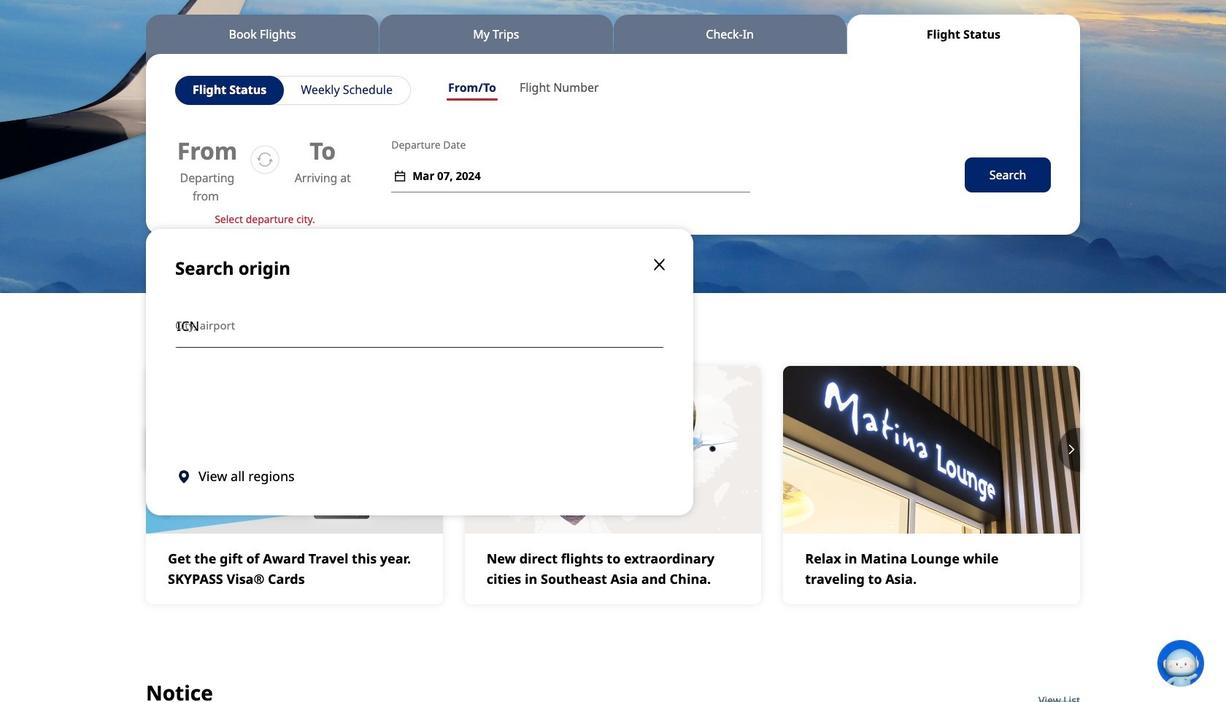 Task type: vqa. For each thing, say whether or not it's contained in the screenshot.
Search Type for Departure and Arrival group
yes



Task type: describe. For each thing, give the bounding box(es) containing it.
types of flight status group
[[175, 76, 411, 105]]

search type for departure and arrival group
[[436, 76, 611, 104]]



Task type: locate. For each thing, give the bounding box(es) containing it.
dialog
[[146, 222, 1080, 516]]

tab list
[[146, 15, 1080, 54]]

document
[[146, 229, 693, 516]]

None text field
[[175, 304, 664, 348]]



